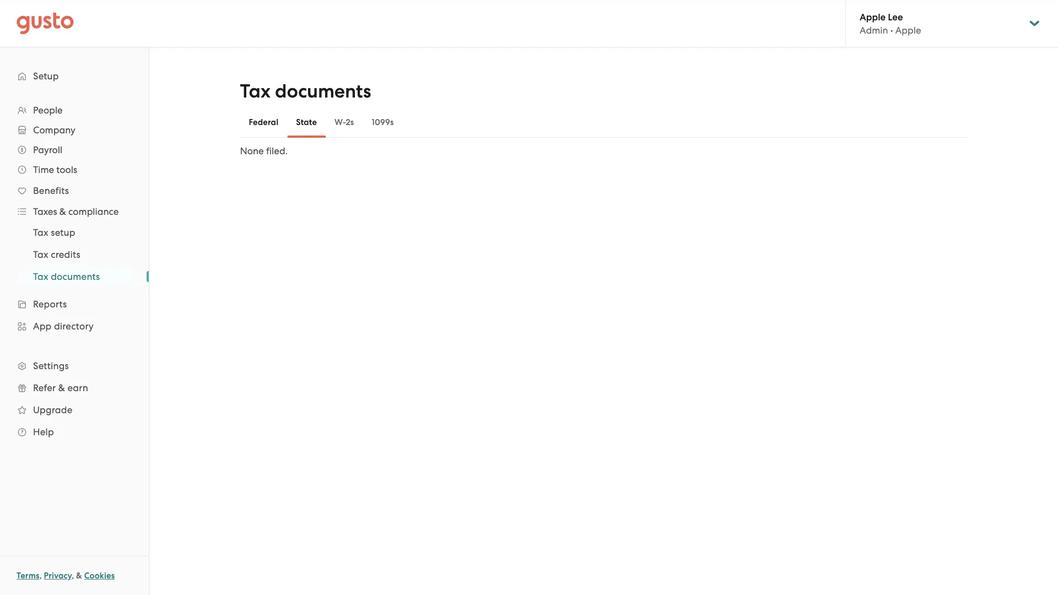 Task type: describe. For each thing, give the bounding box(es) containing it.
apple lee admin • apple
[[860, 11, 922, 36]]

reports
[[33, 299, 67, 310]]

tools
[[56, 164, 77, 175]]

state button
[[287, 109, 326, 136]]

2s
[[346, 117, 354, 127]]

refer & earn link
[[11, 378, 138, 398]]

reports link
[[11, 295, 138, 314]]

privacy link
[[44, 571, 72, 581]]

2 , from the left
[[72, 571, 74, 581]]

1099s button
[[363, 109, 403, 136]]

payroll button
[[11, 140, 138, 160]]

time
[[33, 164, 54, 175]]

help
[[33, 427, 54, 438]]

privacy
[[44, 571, 72, 581]]

documents inside tax documents link
[[51, 271, 100, 282]]

lee
[[889, 11, 904, 22]]

payroll
[[33, 145, 62, 156]]

tax documents link
[[20, 267, 138, 287]]

filed.
[[266, 146, 288, 157]]

settings
[[33, 361, 69, 372]]

company button
[[11, 120, 138, 140]]

1 vertical spatial apple
[[896, 25, 922, 36]]

upgrade
[[33, 405, 73, 416]]

time tools button
[[11, 160, 138, 180]]

cookies
[[84, 571, 115, 581]]

1 horizontal spatial tax documents
[[240, 80, 371, 103]]

taxes & compliance
[[33, 206, 119, 217]]

company
[[33, 125, 75, 136]]

tax setup
[[33, 227, 75, 238]]

time tools
[[33, 164, 77, 175]]

benefits
[[33, 185, 69, 196]]

help link
[[11, 422, 138, 442]]

compliance
[[68, 206, 119, 217]]

app
[[33, 321, 52, 332]]

setup
[[33, 71, 59, 82]]

& for compliance
[[59, 206, 66, 217]]

setup
[[51, 227, 75, 238]]

state
[[296, 117, 317, 127]]

tax up federal button
[[240, 80, 271, 103]]

1 , from the left
[[40, 571, 42, 581]]

list containing tax setup
[[0, 222, 149, 288]]

w-
[[335, 117, 346, 127]]

2 vertical spatial &
[[76, 571, 82, 581]]



Task type: locate. For each thing, give the bounding box(es) containing it.
app directory
[[33, 321, 94, 332]]

0 vertical spatial apple
[[860, 11, 886, 22]]

, left cookies
[[72, 571, 74, 581]]

& left cookies
[[76, 571, 82, 581]]

, left privacy
[[40, 571, 42, 581]]

w-2s button
[[326, 109, 363, 136]]

terms
[[17, 571, 40, 581]]

tax credits
[[33, 249, 80, 260]]

cookies button
[[84, 570, 115, 583]]

tax for tax documents link
[[33, 271, 48, 282]]

federal button
[[240, 109, 287, 136]]

0 horizontal spatial ,
[[40, 571, 42, 581]]

gusto navigation element
[[0, 47, 149, 461]]

refer & earn
[[33, 383, 88, 394]]

1 horizontal spatial documents
[[275, 80, 371, 103]]

tax for tax setup link
[[33, 227, 48, 238]]

refer
[[33, 383, 56, 394]]

terms link
[[17, 571, 40, 581]]

documents up state button
[[275, 80, 371, 103]]

tax documents
[[240, 80, 371, 103], [33, 271, 100, 282]]

& for earn
[[58, 383, 65, 394]]

•
[[891, 25, 894, 36]]

0 vertical spatial documents
[[275, 80, 371, 103]]

1 vertical spatial &
[[58, 383, 65, 394]]

1 horizontal spatial apple
[[896, 25, 922, 36]]

setup link
[[11, 66, 138, 86]]

tax documents up state button
[[240, 80, 371, 103]]

& left earn
[[58, 383, 65, 394]]

earn
[[68, 383, 88, 394]]

tax down tax credits
[[33, 271, 48, 282]]

people
[[33, 105, 63, 116]]

0 vertical spatial &
[[59, 206, 66, 217]]

,
[[40, 571, 42, 581], [72, 571, 74, 581]]

apple right •
[[896, 25, 922, 36]]

tax credits link
[[20, 245, 138, 265]]

w-2s
[[335, 117, 354, 127]]

apple
[[860, 11, 886, 22], [896, 25, 922, 36]]

tax inside "link"
[[33, 249, 48, 260]]

1 horizontal spatial ,
[[72, 571, 74, 581]]

benefits link
[[11, 181, 138, 201]]

none filed.
[[240, 146, 288, 157]]

tax documents down credits
[[33, 271, 100, 282]]

upgrade link
[[11, 400, 138, 420]]

0 horizontal spatial tax documents
[[33, 271, 100, 282]]

2 list from the top
[[0, 222, 149, 288]]

home image
[[17, 12, 74, 34]]

credits
[[51, 249, 80, 260]]

tax left credits
[[33, 249, 48, 260]]

apple up admin
[[860, 11, 886, 22]]

documents down tax credits "link"
[[51, 271, 100, 282]]

tax for tax credits "link"
[[33, 249, 48, 260]]

directory
[[54, 321, 94, 332]]

admin
[[860, 25, 889, 36]]

federal
[[249, 117, 279, 127]]

taxes
[[33, 206, 57, 217]]

terms , privacy , & cookies
[[17, 571, 115, 581]]

settings link
[[11, 356, 138, 376]]

& inside dropdown button
[[59, 206, 66, 217]]

1099s
[[372, 117, 394, 127]]

0 horizontal spatial documents
[[51, 271, 100, 282]]

documents
[[275, 80, 371, 103], [51, 271, 100, 282]]

list
[[0, 100, 149, 443], [0, 222, 149, 288]]

& right taxes
[[59, 206, 66, 217]]

&
[[59, 206, 66, 217], [58, 383, 65, 394], [76, 571, 82, 581]]

1 vertical spatial documents
[[51, 271, 100, 282]]

1 vertical spatial tax documents
[[33, 271, 100, 282]]

tax documents inside list
[[33, 271, 100, 282]]

0 horizontal spatial apple
[[860, 11, 886, 22]]

& inside 'link'
[[58, 383, 65, 394]]

tax
[[240, 80, 271, 103], [33, 227, 48, 238], [33, 249, 48, 260], [33, 271, 48, 282]]

tax down taxes
[[33, 227, 48, 238]]

tax forms tab list
[[240, 107, 968, 138]]

1 list from the top
[[0, 100, 149, 443]]

none
[[240, 146, 264, 157]]

tax setup link
[[20, 223, 138, 243]]

0 vertical spatial tax documents
[[240, 80, 371, 103]]

people button
[[11, 100, 138, 120]]

list containing people
[[0, 100, 149, 443]]

app directory link
[[11, 317, 138, 336]]

taxes & compliance button
[[11, 202, 138, 222]]



Task type: vqa. For each thing, say whether or not it's contained in the screenshot.
federal on the left
yes



